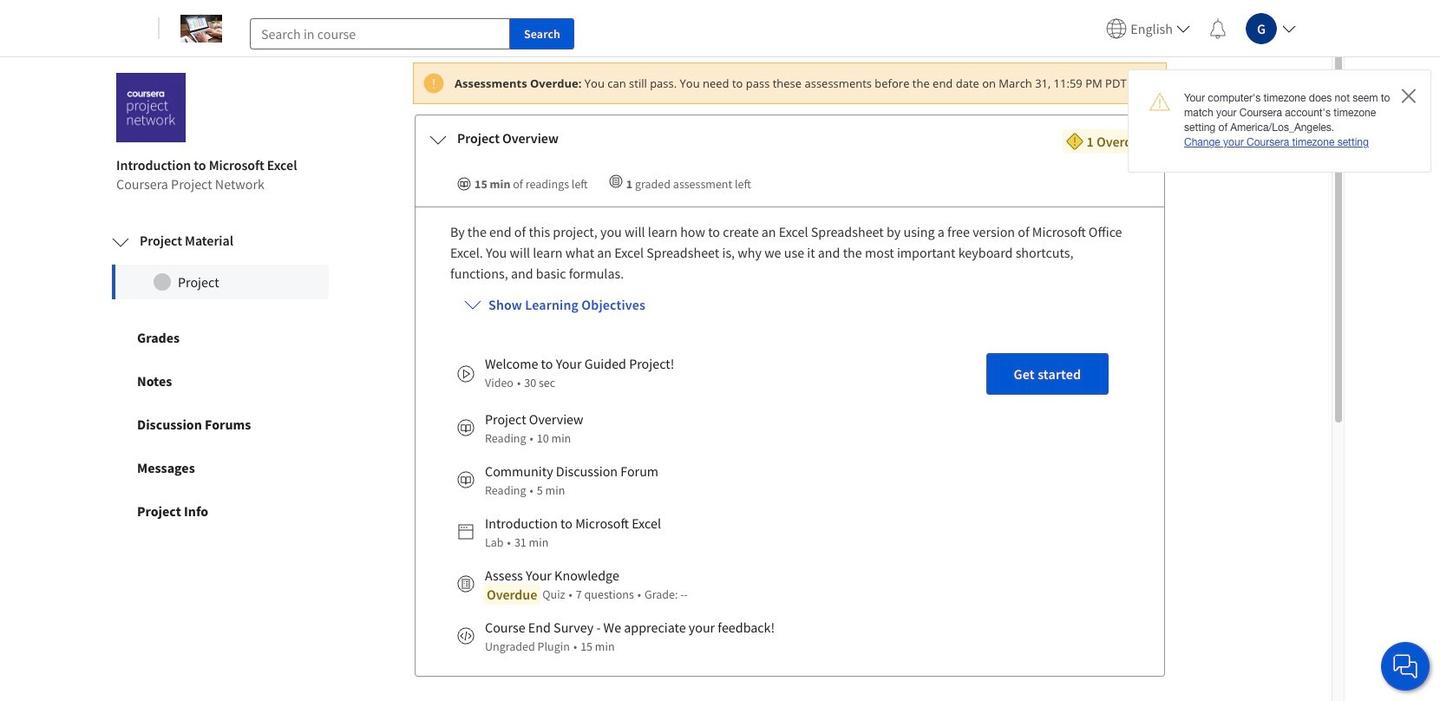 Task type: locate. For each thing, give the bounding box(es) containing it.
Search in course text field
[[250, 18, 510, 49]]

help center image
[[1395, 656, 1416, 677]]

timezone mismatch warning modal dialog
[[1128, 69, 1432, 172]]

coursera project network image
[[116, 73, 186, 142]]



Task type: vqa. For each thing, say whether or not it's contained in the screenshot.
information about the projects section Image
no



Task type: describe. For each thing, give the bounding box(es) containing it.
name home page | coursera image
[[181, 14, 222, 42]]



